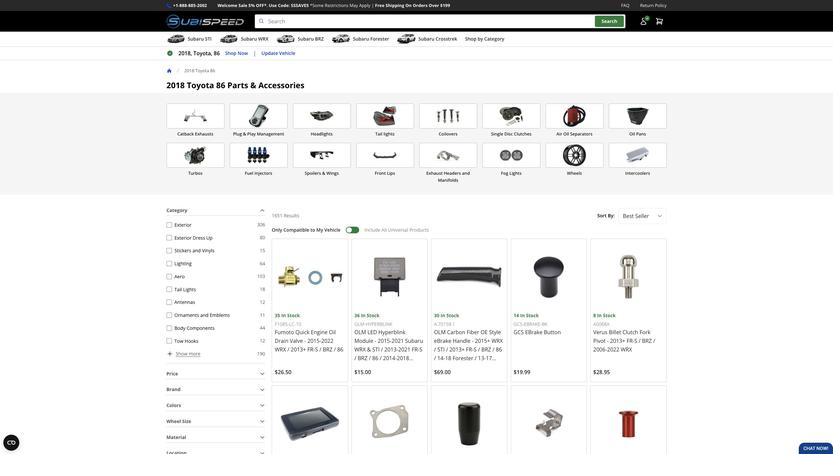 Task type: describe. For each thing, give the bounding box(es) containing it.
parts
[[228, 80, 248, 91]]

universal
[[388, 227, 409, 233]]

crosstrek inside 30 in stock a.70159.1 olm carbon fiber oe style ebrake handle - 2015+ wrx / sti / 2013+ fr-s / brz / 86 / 14-18 forester / 13-17 crosstrek
[[434, 363, 458, 371]]

2 horizontal spatial oil
[[630, 131, 636, 137]]

stock for ebrake-
[[526, 312, 539, 319]]

in for verus
[[598, 312, 602, 319]]

wheels image
[[546, 143, 604, 168]]

turbos image
[[167, 143, 224, 168]]

86 inside 30 in stock a.70159.1 olm carbon fiber oe style ebrake handle - 2015+ wrx / sti / 2013+ fr-s / brz / 86 / 14-18 forester / 13-17 crosstrek
[[496, 346, 502, 353]]

a subaru brz thumbnail image image
[[277, 34, 295, 44]]

off*.
[[256, 2, 268, 8]]

crosstrek inside dropdown button
[[436, 36, 458, 42]]

olm inside 36 in stock olm-hyperblink olm led hyperblink module - 2015-2021 subaru wrx & sti / 2013-2021 fr-s / brz / 86 / 2014-2018 forester / 2013-2017 crosstrek / 2012-2016 impreza / 2010-2014 outback
[[355, 329, 366, 336]]

30 in stock a.70159.1 olm carbon fiber oe style ebrake handle - 2015+ wrx / sti / 2013+ fr-s / brz / 86 / 14-18 forester / 13-17 crosstrek
[[434, 312, 503, 371]]

2018 toyota 86
[[185, 67, 215, 73]]

olm-
[[355, 321, 366, 327]]

orders
[[413, 2, 428, 8]]

show
[[176, 350, 188, 357]]

subaru crosstrek
[[419, 36, 458, 42]]

+1-888-885-2002 link
[[173, 2, 207, 9]]

2018 inside 36 in stock olm-hyperblink olm led hyperblink module - 2015-2021 subaru wrx & sti / 2013-2021 fr-s / brz / 86 / 2014-2018 forester / 2013-2017 crosstrek / 2012-2016 impreza / 2010-2014 outback
[[397, 355, 409, 362]]

2015- inside 36 in stock olm-hyperblink olm led hyperblink module - 2015-2021 subaru wrx & sti / 2013-2021 fr-s / brz / 86 / 2014-2018 forester / 2013-2017 crosstrek / 2012-2016 impreza / 2010-2014 outback
[[378, 337, 392, 345]]

cusco e-brake replacement button (red, blue, silver) - 2015+ wrx / 2015+ sti-red image
[[594, 389, 664, 454]]

shop by category button
[[466, 33, 505, 46]]

a subaru wrx thumbnail image image
[[220, 34, 238, 44]]

single disc clutches
[[492, 131, 532, 137]]

only compatible to my vehicle
[[272, 227, 341, 233]]

plug & play management image
[[230, 104, 287, 128]]

Ornaments and Emblems button
[[167, 313, 172, 318]]

subaru sti button
[[167, 33, 212, 46]]

1651 results
[[272, 212, 300, 219]]

coilovers button
[[420, 104, 477, 138]]

coilovers
[[439, 131, 458, 137]]

306
[[257, 221, 265, 228]]

fr- inside 30 in stock a.70159.1 olm carbon fiber oe style ebrake handle - 2015+ wrx / sti / 2013+ fr-s / brz / 86 / 14-18 forester / 13-17 crosstrek
[[466, 346, 474, 353]]

headlights image
[[293, 104, 351, 128]]

2013+ for fumoto quick engine oil drain valve - 2015-2022 wrx / 2013+ fr-s / brz / 86
[[291, 346, 306, 353]]

0 vertical spatial 2021
[[392, 337, 404, 345]]

size
[[182, 418, 191, 424]]

more
[[189, 350, 201, 357]]

lips
[[387, 170, 395, 176]]

sti for hyperblink
[[373, 346, 380, 353]]

subaru for subaru crosstrek
[[419, 36, 435, 42]]

& inside 36 in stock olm-hyperblink olm led hyperblink module - 2015-2021 subaru wrx & sti / 2013-2021 fr-s / brz / 86 / 2014-2018 forester / 2013-2017 crosstrek / 2012-2016 impreza / 2010-2014 outback
[[367, 346, 371, 353]]

compatible
[[284, 227, 310, 233]]

price
[[167, 370, 178, 377]]

catback exhausts image
[[167, 104, 224, 128]]

2018 toyota 86 link
[[185, 67, 221, 73]]

openflash tuning tablet oft 2.0 version 2 - 2013-2016 scion frs / 2013-2022 subaru brz / toyota 86 image
[[275, 389, 345, 454]]

headlights button
[[293, 104, 351, 138]]

dress
[[193, 235, 205, 241]]

update vehicle
[[262, 50, 296, 56]]

wheel size
[[167, 418, 191, 424]]

Exterior button
[[167, 222, 172, 228]]

pans
[[637, 131, 647, 137]]

- inside 8 in stock a0068a verus billet clutch fork pivot - 2013+ fr-s / brz / 2006-2022 wrx
[[608, 337, 609, 345]]

stock for verus
[[604, 312, 616, 319]]

a.70159.1
[[434, 321, 455, 327]]

category button
[[167, 205, 265, 215]]

36
[[355, 312, 360, 319]]

products
[[410, 227, 429, 233]]

brz inside 8 in stock a0068a verus billet clutch fork pivot - 2013+ fr-s / brz / 2006-2022 wrx
[[643, 337, 652, 345]]

subaru wrx
[[241, 36, 269, 42]]

results
[[284, 212, 300, 219]]

subaru brz
[[298, 36, 324, 42]]

tail lights
[[376, 131, 395, 137]]

front lips image
[[357, 143, 414, 168]]

stock for hyperblink
[[367, 312, 380, 319]]

44
[[260, 325, 265, 331]]

and inside exhaust headers and manifolds
[[462, 170, 470, 176]]

gcs
[[514, 329, 524, 336]]

impreza
[[355, 381, 375, 388]]

olm led hyperblink module - 2015-2021 subaru wrx & sti / 2013-2021 fr-s / brz / 86 / 2014-2018 forester / 2013-2017 crosstrek / 2012-2016 impreza / 2010-2014 outback image
[[355, 242, 425, 312]]

injectors
[[255, 170, 273, 176]]

Tow Hooks button
[[167, 338, 172, 344]]

shop for shop by category
[[466, 36, 477, 42]]

f108s-
[[275, 321, 289, 327]]

coilovers image
[[420, 104, 477, 128]]

a subaru crosstrek thumbnail image image
[[397, 34, 416, 44]]

single disc clutches button
[[483, 104, 541, 138]]

separators
[[571, 131, 593, 137]]

0 horizontal spatial |
[[253, 50, 256, 57]]

shop now link
[[225, 50, 248, 57]]

36 in stock olm-hyperblink olm led hyperblink module - 2015-2021 subaru wrx & sti / 2013-2021 fr-s / brz / 86 / 2014-2018 forester / 2013-2017 crosstrek / 2012-2016 impreza / 2010-2014 outback
[[355, 312, 423, 397]]

- inside 30 in stock a.70159.1 olm carbon fiber oe style ebrake handle - 2015+ wrx / sti / 2013+ fr-s / brz / 86 / 14-18 forester / 13-17 crosstrek
[[472, 337, 474, 345]]

14 in stock gcs-ebrake-bk gcs ebrake button
[[514, 312, 561, 336]]

1 vertical spatial 2013-
[[380, 363, 394, 371]]

hyperblink
[[379, 329, 406, 336]]

2010-
[[380, 381, 394, 388]]

turbos button
[[167, 143, 225, 184]]

2014
[[394, 381, 406, 388]]

Tail Lights button
[[167, 287, 172, 292]]

$19.99
[[514, 369, 531, 376]]

14-
[[438, 355, 446, 362]]

s inside 36 in stock olm-hyperblink olm led hyperblink module - 2015-2021 subaru wrx & sti / 2013-2021 fr-s / brz / 86 / 2014-2018 forester / 2013-2017 crosstrek / 2012-2016 impreza / 2010-2014 outback
[[420, 346, 423, 353]]

subaru for subaru wrx
[[241, 36, 257, 42]]

and for 11
[[200, 312, 209, 318]]

2002
[[197, 2, 207, 8]]

Antennas button
[[167, 300, 172, 305]]

may
[[350, 2, 358, 8]]

and for 15
[[193, 247, 201, 254]]

include all universal products
[[365, 227, 429, 233]]

colors
[[167, 402, 181, 408]]

80
[[260, 234, 265, 241]]

2013+ for olm carbon fiber oe style ebrake handle - 2015+ wrx / sti / 2013+ fr-s / brz / 86 / 14-18 forester / 13-17 crosstrek
[[450, 346, 465, 353]]

a subaru sti thumbnail image image
[[167, 34, 185, 44]]

885-
[[188, 2, 197, 8]]

30
[[434, 312, 440, 319]]

gcs ebrake button image
[[514, 242, 585, 312]]

+1-888-885-2002
[[173, 2, 207, 8]]

subaru for subaru brz
[[298, 36, 314, 42]]

86 inside 35 in stock f108s-lc-10 fumoto quick engine oil drain valve - 2015-2022 wrx / 2013+ fr-s / brz / 86
[[338, 346, 344, 353]]

Exterior Dress Up button
[[167, 235, 172, 240]]

up
[[206, 235, 213, 241]]

to
[[311, 227, 315, 233]]

antennas
[[175, 299, 195, 305]]

air oil separators image
[[546, 104, 604, 128]]

aero
[[175, 273, 185, 280]]

spoilers & wings image
[[293, 143, 351, 168]]

home image
[[167, 68, 172, 73]]

include
[[365, 227, 381, 233]]

lights for fog lights
[[510, 170, 522, 176]]

gcs-
[[514, 321, 524, 327]]

play
[[248, 131, 256, 137]]

brz inside 36 in stock olm-hyperblink olm led hyperblink module - 2015-2021 subaru wrx & sti / 2013-2021 fr-s / brz / 86 / 2014-2018 forester / 2013-2017 crosstrek / 2012-2016 impreza / 2010-2014 outback
[[358, 355, 368, 362]]

0 vertical spatial 18
[[260, 286, 265, 292]]

Aero button
[[167, 274, 172, 279]]

lc-
[[289, 321, 296, 327]]

body
[[175, 325, 186, 331]]

olm inside 30 in stock a.70159.1 olm carbon fiber oe style ebrake handle - 2015+ wrx / sti / 2013+ fr-s / brz / 86 / 14-18 forester / 13-17 crosstrek
[[434, 329, 446, 336]]

plug & play management
[[233, 131, 284, 137]]

stock for olm
[[447, 312, 460, 319]]

64
[[260, 260, 265, 266]]

hooks
[[185, 338, 198, 344]]

brand
[[167, 386, 181, 393]]

1 horizontal spatial oil
[[564, 131, 570, 137]]

2018 for 2018 toyota 86 parts & accessories
[[167, 80, 185, 91]]

front
[[375, 170, 386, 176]]

headers
[[444, 170, 461, 176]]

toyota for 2018 toyota 86 parts & accessories
[[187, 80, 214, 91]]

exhaust headers and manifolds image
[[420, 143, 477, 168]]

return
[[641, 2, 654, 8]]

forester inside 36 in stock olm-hyperblink olm led hyperblink module - 2015-2021 subaru wrx & sti / 2013-2021 fr-s / brz / 86 / 2014-2018 forester / 2013-2017 crosstrek / 2012-2016 impreza / 2010-2014 outback
[[355, 363, 375, 371]]

2018,
[[179, 50, 192, 57]]

12 for tow hooks
[[260, 338, 265, 344]]

oil pans button
[[609, 104, 667, 138]]

888-
[[180, 2, 188, 8]]

& right parts
[[251, 80, 257, 91]]

outback
[[355, 389, 376, 397]]

select... image
[[658, 213, 663, 219]]

s inside 30 in stock a.70159.1 olm carbon fiber oe style ebrake handle - 2015+ wrx / sti / 2013+ fr-s / brz / 86 / 14-18 forester / 13-17 crosstrek
[[474, 346, 477, 353]]

tow hooks
[[175, 338, 198, 344]]

forester inside 30 in stock a.70159.1 olm carbon fiber oe style ebrake handle - 2015+ wrx / sti / 2013+ fr-s / brz / 86 / 14-18 forester / 13-17 crosstrek
[[453, 355, 474, 362]]



Task type: locate. For each thing, give the bounding box(es) containing it.
subaru inside dropdown button
[[298, 36, 314, 42]]

subaru for subaru sti
[[188, 36, 204, 42]]

subaru inside 36 in stock olm-hyperblink olm led hyperblink module - 2015-2021 subaru wrx & sti / 2013-2021 fr-s / brz / 86 / 2014-2018 forester / 2013-2017 crosstrek / 2012-2016 impreza / 2010-2014 outback
[[406, 337, 423, 345]]

shop left by
[[466, 36, 477, 42]]

stock inside 14 in stock gcs-ebrake-bk gcs ebrake button
[[526, 312, 539, 319]]

vehicle down a subaru brz thumbnail image
[[279, 50, 296, 56]]

oil left 'pans'
[[630, 131, 636, 137]]

18 inside 30 in stock a.70159.1 olm carbon fiber oe style ebrake handle - 2015+ wrx / sti / 2013+ fr-s / brz / 86 / 14-18 forester / 13-17 crosstrek
[[446, 355, 452, 362]]

1 exterior from the top
[[175, 222, 192, 228]]

86
[[214, 50, 220, 57], [210, 67, 215, 73], [216, 80, 226, 91], [338, 346, 344, 353], [496, 346, 502, 353], [373, 355, 379, 362]]

3 stock from the left
[[447, 312, 460, 319]]

in inside 30 in stock a.70159.1 olm carbon fiber oe style ebrake handle - 2015+ wrx / sti / 2013+ fr-s / brz / 86 / 14-18 forester / 13-17 crosstrek
[[441, 312, 446, 319]]

Lighting button
[[167, 261, 172, 266]]

1 horizontal spatial |
[[372, 2, 374, 8]]

crosstrek down 14-
[[434, 363, 458, 371]]

0 vertical spatial tail
[[376, 131, 383, 137]]

2 horizontal spatial sti
[[438, 346, 445, 353]]

oil right engine
[[329, 329, 336, 336]]

stock
[[287, 312, 300, 319], [367, 312, 380, 319], [447, 312, 460, 319], [526, 312, 539, 319], [604, 312, 616, 319]]

2015-
[[308, 337, 322, 345], [378, 337, 392, 345]]

fumoto
[[275, 329, 294, 336]]

2018
[[185, 67, 194, 73], [167, 80, 185, 91], [397, 355, 409, 362]]

2018 up '2017' on the bottom of the page
[[397, 355, 409, 362]]

$28.95
[[594, 369, 611, 376]]

crosstrek down search input field
[[436, 36, 458, 42]]

subaru right a subaru forester thumbnail image
[[353, 36, 369, 42]]

0 vertical spatial shop
[[466, 36, 477, 42]]

1 - from the left
[[305, 337, 306, 345]]

and
[[462, 170, 470, 176], [193, 247, 201, 254], [200, 312, 209, 318]]

2021
[[392, 337, 404, 345], [399, 346, 411, 353]]

2013+ inside 30 in stock a.70159.1 olm carbon fiber oe style ebrake handle - 2015+ wrx / sti / 2013+ fr-s / brz / 86 / 14-18 forester / 13-17 crosstrek
[[450, 346, 465, 353]]

catback
[[178, 131, 194, 137]]

1 2015- from the left
[[308, 337, 322, 345]]

3 in from the left
[[441, 312, 446, 319]]

2 stock from the left
[[367, 312, 380, 319]]

in for lc-
[[282, 312, 286, 319]]

s inside 35 in stock f108s-lc-10 fumoto quick engine oil drain valve - 2015-2022 wrx / 2013+ fr-s / brz / 86
[[315, 346, 318, 353]]

0 horizontal spatial 2022
[[322, 337, 334, 345]]

1 12 from the top
[[260, 299, 265, 305]]

1 vertical spatial exterior
[[175, 235, 192, 241]]

1 vertical spatial crosstrek
[[434, 363, 458, 371]]

0 vertical spatial |
[[372, 2, 374, 8]]

stock inside 35 in stock f108s-lc-10 fumoto quick engine oil drain valve - 2015-2022 wrx / 2013+ fr-s / brz / 86
[[287, 312, 300, 319]]

2013-
[[385, 346, 399, 353], [380, 363, 394, 371]]

0 horizontal spatial shop
[[225, 50, 237, 56]]

led
[[368, 329, 377, 336]]

and right headers
[[462, 170, 470, 176]]

tail for tail lights
[[175, 286, 182, 292]]

2018 for 2018 toyota 86
[[185, 67, 194, 73]]

2 vertical spatial forester
[[355, 363, 375, 371]]

2013+ inside 35 in stock f108s-lc-10 fumoto quick engine oil drain valve - 2015-2022 wrx / 2013+ fr-s / brz / 86
[[291, 346, 306, 353]]

0 horizontal spatial vehicle
[[279, 50, 296, 56]]

oil inside 35 in stock f108s-lc-10 fumoto quick engine oil drain valve - 2015-2022 wrx / 2013+ fr-s / brz / 86
[[329, 329, 336, 336]]

shop now
[[225, 50, 248, 56]]

1 vertical spatial shop
[[225, 50, 237, 56]]

oe
[[481, 329, 488, 336]]

toyota for 2018 toyota 86
[[196, 67, 209, 73]]

1 horizontal spatial 2015-
[[378, 337, 392, 345]]

toyota down 'toyota,'
[[196, 67, 209, 73]]

subaru wrx button
[[220, 33, 269, 46]]

1 vertical spatial 2021
[[399, 346, 411, 353]]

in inside 14 in stock gcs-ebrake-bk gcs ebrake button
[[521, 312, 525, 319]]

0 vertical spatial toyota
[[196, 67, 209, 73]]

1 vertical spatial lights
[[183, 286, 196, 292]]

tail lights button
[[356, 104, 414, 138]]

brz down engine
[[323, 346, 333, 353]]

subaru up now
[[241, 36, 257, 42]]

and left vinyls at the bottom left of page
[[193, 247, 201, 254]]

1 vertical spatial 2022
[[608, 346, 620, 353]]

2022 inside 35 in stock f108s-lc-10 fumoto quick engine oil drain valve - 2015-2022 wrx / 2013+ fr-s / brz / 86
[[322, 337, 334, 345]]

tail for tail lights
[[376, 131, 383, 137]]

5 in from the left
[[598, 312, 602, 319]]

vehicle right my
[[325, 227, 341, 233]]

2015- down hyperblink
[[378, 337, 392, 345]]

2 2015- from the left
[[378, 337, 392, 345]]

2 vertical spatial and
[[200, 312, 209, 318]]

1 horizontal spatial tail
[[376, 131, 383, 137]]

colors button
[[167, 400, 265, 411]]

stock inside 8 in stock a0068a verus billet clutch fork pivot - 2013+ fr-s / brz / 2006-2022 wrx
[[604, 312, 616, 319]]

0 horizontal spatial 2015-
[[308, 337, 322, 345]]

in for hyperblink
[[361, 312, 366, 319]]

1 vertical spatial |
[[253, 50, 256, 57]]

search
[[602, 18, 618, 24]]

1 vertical spatial 2018
[[167, 80, 185, 91]]

0 vertical spatial forester
[[371, 36, 389, 42]]

subaru down hyperblink
[[406, 337, 423, 345]]

ornaments and emblems
[[175, 312, 230, 318]]

in right 36
[[361, 312, 366, 319]]

1 vertical spatial vehicle
[[325, 227, 341, 233]]

subaru forester
[[353, 36, 389, 42]]

2 12 from the top
[[260, 338, 265, 344]]

2 in from the left
[[361, 312, 366, 319]]

brz up '17'
[[482, 346, 492, 353]]

2 vertical spatial 2018
[[397, 355, 409, 362]]

shop left now
[[225, 50, 237, 56]]

exterior up stickers
[[175, 235, 192, 241]]

wrx inside the "subaru wrx" dropdown button
[[258, 36, 269, 42]]

lights inside button
[[510, 170, 522, 176]]

forester up impreza
[[355, 363, 375, 371]]

1 vertical spatial forester
[[453, 355, 474, 362]]

brz inside dropdown button
[[315, 36, 324, 42]]

vehicle inside button
[[279, 50, 296, 56]]

0 vertical spatial and
[[462, 170, 470, 176]]

12 for antennas
[[260, 299, 265, 305]]

0 horizontal spatial olm
[[355, 329, 366, 336]]

wrx down module
[[355, 346, 366, 353]]

1 horizontal spatial 18
[[446, 355, 452, 362]]

and up components
[[200, 312, 209, 318]]

wrx inside 36 in stock olm-hyperblink olm led hyperblink module - 2015-2021 subaru wrx & sti / 2013-2021 fr-s / brz / 86 / 2014-2018 forester / 2013-2017 crosstrek / 2012-2016 impreza / 2010-2014 outback
[[355, 346, 366, 353]]

show more button
[[167, 350, 201, 358]]

$26.50
[[275, 369, 292, 376]]

2022 inside 8 in stock a0068a verus billet clutch fork pivot - 2013+ fr-s / brz / 2006-2022 wrx
[[608, 346, 620, 353]]

0 vertical spatial crosstrek
[[436, 36, 458, 42]]

wrx inside 8 in stock a0068a verus billet clutch fork pivot - 2013+ fr-s / brz / 2006-2022 wrx
[[621, 346, 633, 353]]

tomei type-s duracon shift knob - 2004+ wrx / sti / 2013+ fr-s / brz / 86 image
[[434, 389, 505, 454]]

2015- down engine
[[308, 337, 322, 345]]

fuel injectors image
[[230, 143, 287, 168]]

plug
[[233, 131, 242, 137]]

brz inside 30 in stock a.70159.1 olm carbon fiber oe style ebrake handle - 2015+ wrx / sti / 2013+ fr-s / brz / 86 / 14-18 forester / 13-17 crosstrek
[[482, 346, 492, 353]]

sti inside "subaru sti" dropdown button
[[205, 36, 212, 42]]

2 vertical spatial crosstrek
[[355, 372, 378, 379]]

4 - from the left
[[608, 337, 609, 345]]

sti up 14-
[[438, 346, 445, 353]]

verus billet clutch fork pivot - 2013+ fr-s / brz / 2006-2022 wrx image
[[594, 242, 664, 312]]

5 stock from the left
[[604, 312, 616, 319]]

oil
[[564, 131, 570, 137], [630, 131, 636, 137], [329, 329, 336, 336]]

1 vertical spatial 12
[[260, 338, 265, 344]]

0 horizontal spatial sti
[[205, 36, 212, 42]]

2018 down '2018,'
[[185, 67, 194, 73]]

& inside spoilers & wings button
[[322, 170, 326, 176]]

shop inside shop by category dropdown button
[[466, 36, 477, 42]]

sti down module
[[373, 346, 380, 353]]

lights right fog
[[510, 170, 522, 176]]

in right 35
[[282, 312, 286, 319]]

1 vertical spatial and
[[193, 247, 201, 254]]

2013- up "2012-" on the bottom left
[[380, 363, 394, 371]]

spoilers
[[305, 170, 321, 176]]

2013+ inside 8 in stock a0068a verus billet clutch fork pivot - 2013+ fr-s / brz / 2006-2022 wrx
[[611, 337, 626, 345]]

1 vertical spatial 18
[[446, 355, 452, 362]]

fiber
[[467, 329, 480, 336]]

fuel
[[245, 170, 254, 176]]

2 olm from the left
[[434, 329, 446, 336]]

brz down fork
[[643, 337, 652, 345]]

tail inside button
[[376, 131, 383, 137]]

tail left lights
[[376, 131, 383, 137]]

forester left a subaru crosstrek thumbnail image
[[371, 36, 389, 42]]

wrx inside 30 in stock a.70159.1 olm carbon fiber oe style ebrake handle - 2015+ wrx / sti / 2013+ fr-s / brz / 86 / 14-18 forester / 13-17 crosstrek
[[492, 337, 503, 345]]

stock up a0068a
[[604, 312, 616, 319]]

fog lights image
[[483, 143, 540, 168]]

2 exterior from the top
[[175, 235, 192, 241]]

subaru right a subaru brz thumbnail image
[[298, 36, 314, 42]]

stock for lc-
[[287, 312, 300, 319]]

tow
[[175, 338, 184, 344]]

& left 'play'
[[243, 131, 246, 137]]

2022 down engine
[[322, 337, 334, 345]]

2013+ down handle
[[450, 346, 465, 353]]

2015- inside 35 in stock f108s-lc-10 fumoto quick engine oil drain valve - 2015-2022 wrx / 2013+ fr-s / brz / 86
[[308, 337, 322, 345]]

10
[[296, 321, 302, 327]]

14
[[514, 312, 519, 319]]

accessories
[[259, 80, 305, 91]]

tail lights image
[[357, 104, 414, 128]]

15
[[260, 247, 265, 254]]

stock up a.70159.1
[[447, 312, 460, 319]]

in inside 8 in stock a0068a verus billet clutch fork pivot - 2013+ fr-s / brz / 2006-2022 wrx
[[598, 312, 602, 319]]

2 - from the left
[[375, 337, 377, 345]]

forester inside subaru forester dropdown button
[[371, 36, 389, 42]]

0 vertical spatial 2018
[[185, 67, 194, 73]]

only
[[272, 227, 282, 233]]

exterior for exterior
[[175, 222, 192, 228]]

3 - from the left
[[472, 337, 474, 345]]

Select... button
[[619, 208, 667, 224]]

- inside 35 in stock f108s-lc-10 fumoto quick engine oil drain valve - 2015-2022 wrx / 2013+ fr-s / brz / 86
[[305, 337, 306, 345]]

brz
[[315, 36, 324, 42], [643, 337, 652, 345], [323, 346, 333, 353], [482, 346, 492, 353], [358, 355, 368, 362]]

1 in from the left
[[282, 312, 286, 319]]

& inside "plug & play management" button
[[243, 131, 246, 137]]

carbon
[[448, 329, 466, 336]]

+1-
[[173, 2, 180, 8]]

material button
[[167, 432, 265, 442]]

1 vertical spatial tail
[[175, 286, 182, 292]]

in inside 35 in stock f108s-lc-10 fumoto quick engine oil drain valve - 2015-2022 wrx / 2013+ fr-s / brz / 86
[[282, 312, 286, 319]]

fr- inside 36 in stock olm-hyperblink olm led hyperblink module - 2015-2021 subaru wrx & sti / 2013-2021 fr-s / brz / 86 / 2014-2018 forester / 2013-2017 crosstrek / 2012-2016 impreza / 2010-2014 outback
[[412, 346, 420, 353]]

subaru right a subaru crosstrek thumbnail image
[[419, 36, 435, 42]]

brz up the $15.00
[[358, 355, 368, 362]]

quick
[[296, 329, 310, 336]]

exterior
[[175, 222, 192, 228], [175, 235, 192, 241]]

policy
[[656, 2, 667, 8]]

ebrake
[[434, 337, 452, 345]]

wrx down clutch
[[621, 346, 633, 353]]

| left free
[[372, 2, 374, 8]]

price button
[[167, 369, 265, 379]]

13-
[[478, 355, 486, 362]]

- down led
[[375, 337, 377, 345]]

exterior for exterior dress up
[[175, 235, 192, 241]]

lights up antennas
[[183, 286, 196, 292]]

forester
[[371, 36, 389, 42], [453, 355, 474, 362], [355, 363, 375, 371]]

fr- inside 35 in stock f108s-lc-10 fumoto quick engine oil drain valve - 2015-2022 wrx / 2013+ fr-s / brz / 86
[[308, 346, 315, 353]]

1 olm from the left
[[355, 329, 366, 336]]

fuel injectors button
[[230, 143, 288, 184]]

2018 down home image
[[167, 80, 185, 91]]

in inside 36 in stock olm-hyperblink olm led hyperblink module - 2015-2021 subaru wrx & sti / 2013-2021 fr-s / brz / 86 / 2014-2018 forester / 2013-2017 crosstrek / 2012-2016 impreza / 2010-2014 outback
[[361, 312, 366, 319]]

grimmspeed turbo to downpipe gasket - 2015-2021 subaru wrx image
[[355, 389, 425, 454]]

category
[[167, 207, 187, 213]]

2018 toyota 86 parts & accessories
[[167, 80, 305, 91]]

fuel injectors
[[245, 170, 273, 176]]

wrx inside 35 in stock f108s-lc-10 fumoto quick engine oil drain valve - 2015-2022 wrx / 2013+ fr-s / brz / 86
[[275, 346, 286, 353]]

1 stock from the left
[[287, 312, 300, 319]]

code:
[[278, 2, 290, 8]]

sort by:
[[598, 212, 615, 219]]

2013+ down the billet
[[611, 337, 626, 345]]

exterior right exterior button
[[175, 222, 192, 228]]

0 horizontal spatial tail
[[175, 286, 182, 292]]

lights for tail lights
[[183, 286, 196, 292]]

stickers
[[175, 247, 191, 254]]

subaru for subaru forester
[[353, 36, 369, 42]]

toyota
[[196, 67, 209, 73], [187, 80, 214, 91]]

front lips
[[375, 170, 395, 176]]

fog lights button
[[483, 143, 541, 184]]

0 vertical spatial vehicle
[[279, 50, 296, 56]]

& down module
[[367, 346, 371, 353]]

sti inside 36 in stock olm-hyperblink olm led hyperblink module - 2015-2021 subaru wrx & sti / 2013-2021 fr-s / brz / 86 / 2014-2018 forester / 2013-2017 crosstrek / 2012-2016 impreza / 2010-2014 outback
[[373, 346, 380, 353]]

| right now
[[253, 50, 256, 57]]

5%
[[249, 2, 255, 8]]

in right "30"
[[441, 312, 446, 319]]

Body Components button
[[167, 325, 172, 331]]

12 down 44
[[260, 338, 265, 344]]

0 vertical spatial lights
[[510, 170, 522, 176]]

sti inside 30 in stock a.70159.1 olm carbon fiber oe style ebrake handle - 2015+ wrx / sti / 2013+ fr-s / brz / 86 / 14-18 forester / 13-17 crosstrek
[[438, 346, 445, 353]]

1 horizontal spatial shop
[[466, 36, 477, 42]]

1 horizontal spatial 2013+
[[450, 346, 465, 353]]

0 vertical spatial 12
[[260, 299, 265, 305]]

0 vertical spatial 2013-
[[385, 346, 399, 353]]

a subaru forester thumbnail image image
[[332, 34, 351, 44]]

brand button
[[167, 385, 265, 395]]

exterior dress up
[[175, 235, 213, 241]]

subaru up the 2018, toyota, 86
[[188, 36, 204, 42]]

air oil separators
[[557, 131, 593, 137]]

2 horizontal spatial 2013+
[[611, 337, 626, 345]]

103
[[257, 273, 265, 279]]

drain
[[275, 337, 289, 345]]

2022
[[322, 337, 334, 345], [608, 346, 620, 353]]

olm up ebrake
[[434, 329, 446, 336]]

stock up lc-
[[287, 312, 300, 319]]

crosstrek up impreza
[[355, 372, 378, 379]]

0 horizontal spatial oil
[[329, 329, 336, 336]]

open widget image
[[3, 435, 19, 451]]

0 horizontal spatial 2013+
[[291, 346, 306, 353]]

1 horizontal spatial vehicle
[[325, 227, 341, 233]]

2016
[[397, 372, 409, 379]]

oil pans image
[[610, 104, 667, 128]]

turbos
[[188, 170, 203, 176]]

brz inside 35 in stock f108s-lc-10 fumoto quick engine oil drain valve - 2015-2022 wrx / 2013+ fr-s / brz / 86
[[323, 346, 333, 353]]

- right valve
[[305, 337, 306, 345]]

intercoolers button
[[609, 143, 667, 184]]

1 horizontal spatial 2022
[[608, 346, 620, 353]]

18 up $69.00 on the right bottom
[[446, 355, 452, 362]]

oil right air at the right top
[[564, 131, 570, 137]]

faq
[[622, 2, 630, 8]]

-
[[305, 337, 306, 345], [375, 337, 377, 345], [472, 337, 474, 345], [608, 337, 609, 345]]

shop for shop now
[[225, 50, 237, 56]]

clutch
[[623, 329, 639, 336]]

brz left a subaru forester thumbnail image
[[315, 36, 324, 42]]

s inside 8 in stock a0068a verus billet clutch fork pivot - 2013+ fr-s / brz / 2006-2022 wrx
[[635, 337, 638, 345]]

in for olm
[[441, 312, 446, 319]]

wheel
[[167, 418, 181, 424]]

1 horizontal spatial olm
[[434, 329, 446, 336]]

2015+
[[475, 337, 491, 345]]

- right pivot at the bottom of page
[[608, 337, 609, 345]]

billet
[[609, 329, 622, 336]]

search input field
[[255, 14, 626, 28]]

0 horizontal spatial lights
[[183, 286, 196, 292]]

catback exhausts
[[178, 131, 214, 137]]

0 horizontal spatial 18
[[260, 286, 265, 292]]

button image
[[640, 17, 648, 25]]

single disc clutches image
[[483, 104, 540, 128]]

wrx down drain
[[275, 346, 286, 353]]

stock inside 30 in stock a.70159.1 olm carbon fiber oe style ebrake handle - 2015+ wrx / sti / 2013+ fr-s / brz / 86 / 14-18 forester / 13-17 crosstrek
[[447, 312, 460, 319]]

olm down the olm-
[[355, 329, 366, 336]]

in right 8
[[598, 312, 602, 319]]

in for ebrake-
[[521, 312, 525, 319]]

2013+ down valve
[[291, 346, 306, 353]]

4 stock from the left
[[526, 312, 539, 319]]

& left wings
[[322, 170, 326, 176]]

2022 down the billet
[[608, 346, 620, 353]]

2021 up '2017' on the bottom of the page
[[399, 346, 411, 353]]

0 vertical spatial exterior
[[175, 222, 192, 228]]

1 vertical spatial toyota
[[187, 80, 214, 91]]

2014-
[[383, 355, 397, 362]]

wheels button
[[546, 143, 604, 184]]

crosstrek inside 36 in stock olm-hyperblink olm led hyperblink module - 2015-2021 subaru wrx & sti / 2013-2021 fr-s / brz / 86 / 2014-2018 forester / 2013-2017 crosstrek / 2012-2016 impreza / 2010-2014 outback
[[355, 372, 378, 379]]

sti for olm
[[438, 346, 445, 353]]

2013- up "2014-"
[[385, 346, 399, 353]]

sale
[[239, 2, 248, 8]]

- down "fiber"
[[472, 337, 474, 345]]

wrx up update
[[258, 36, 269, 42]]

intercoolers image
[[610, 143, 667, 168]]

2021 down hyperblink
[[392, 337, 404, 345]]

stock up "ebrake-"
[[526, 312, 539, 319]]

olm carbon fiber oe style ebrake handle - 2015+ wrx / sti / 2013+ fr-s / brz / 86 / 14-18 forester / 13-17 crosstrek image
[[434, 242, 505, 312]]

clip c 86 sidemarker image
[[514, 389, 585, 454]]

0 vertical spatial 2022
[[322, 337, 334, 345]]

wrx down style
[[492, 337, 503, 345]]

1 horizontal spatial sti
[[373, 346, 380, 353]]

forester down handle
[[453, 355, 474, 362]]

fr- inside 8 in stock a0068a verus billet clutch fork pivot - 2013+ fr-s / brz / 2006-2022 wrx
[[627, 337, 635, 345]]

- inside 36 in stock olm-hyperblink olm led hyperblink module - 2015-2021 subaru wrx & sti / 2013-2021 fr-s / brz / 86 / 2014-2018 forester / 2013-2017 crosstrek / 2012-2016 impreza / 2010-2014 outback
[[375, 337, 377, 345]]

fork
[[640, 329, 651, 336]]

toyota down 2018 toyota 86
[[187, 80, 214, 91]]

in right 14
[[521, 312, 525, 319]]

Stickers and Vinyls button
[[167, 248, 172, 253]]

2018, toyota, 86
[[179, 50, 220, 57]]

shop inside shop now link
[[225, 50, 237, 56]]

fumoto quick engine oil drain valve - 2015-2022 wrx / 2013+ fr-s / brz / 86 image
[[275, 242, 345, 312]]

18 down 103 on the left of the page
[[260, 286, 265, 292]]

tail right tail lights button
[[175, 286, 182, 292]]

12 up 11 on the bottom of the page
[[260, 299, 265, 305]]

restrictions
[[325, 2, 349, 8]]

2006-
[[594, 346, 608, 353]]

1 horizontal spatial lights
[[510, 170, 522, 176]]

4 in from the left
[[521, 312, 525, 319]]

stock inside 36 in stock olm-hyperblink olm led hyperblink module - 2015-2021 subaru wrx & sti / 2013-2021 fr-s / brz / 86 / 2014-2018 forester / 2013-2017 crosstrek / 2012-2016 impreza / 2010-2014 outback
[[367, 312, 380, 319]]

subispeed logo image
[[167, 14, 244, 28]]

86 inside 36 in stock olm-hyperblink olm led hyperblink module - 2015-2021 subaru wrx & sti / 2013-2021 fr-s / brz / 86 / 2014-2018 forester / 2013-2017 crosstrek / 2012-2016 impreza / 2010-2014 outback
[[373, 355, 379, 362]]

exhausts
[[195, 131, 214, 137]]

stock up hyperblink
[[367, 312, 380, 319]]

sti up 'toyota,'
[[205, 36, 212, 42]]



Task type: vqa. For each thing, say whether or not it's contained in the screenshot.


